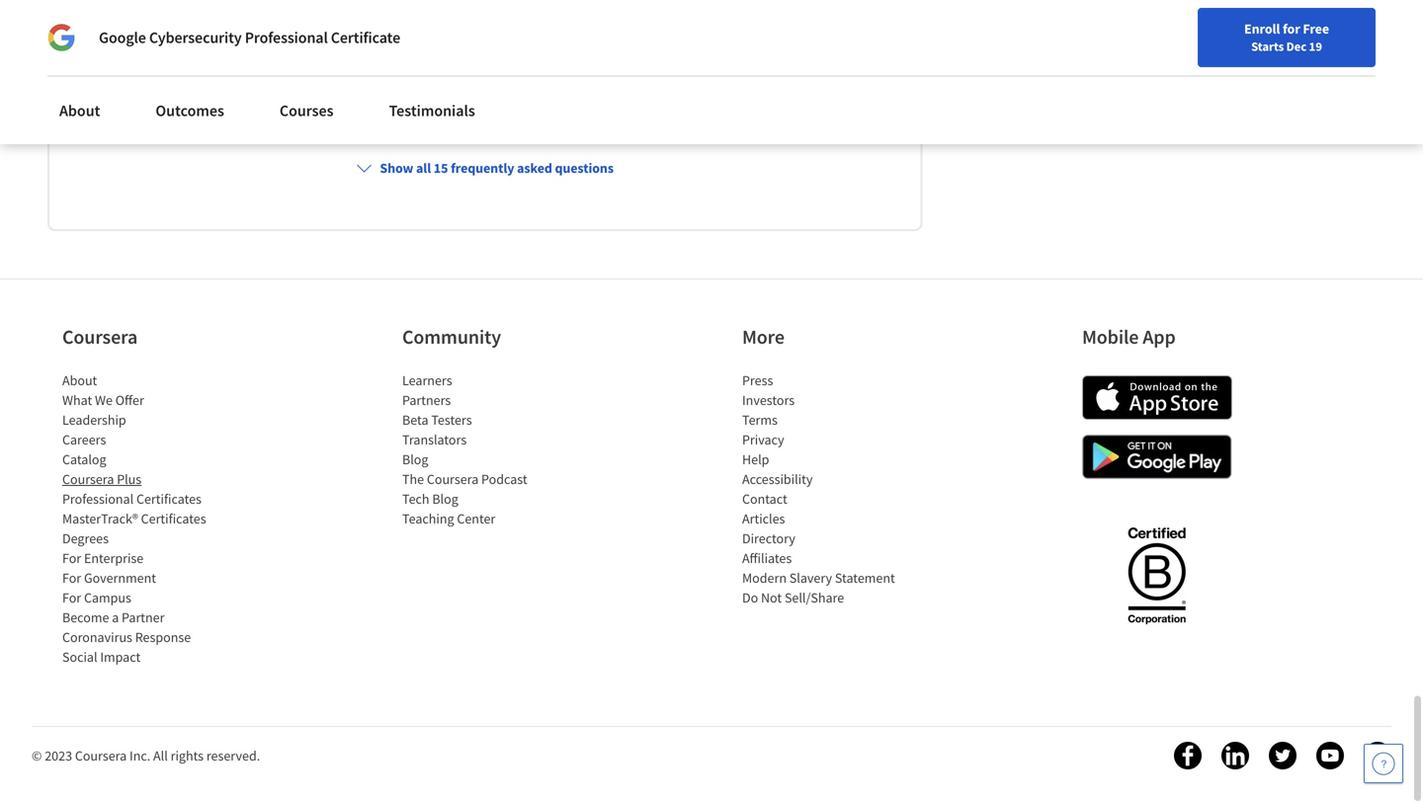 Task type: vqa. For each thing, say whether or not it's contained in the screenshot.
universities
no



Task type: locate. For each thing, give the bounding box(es) containing it.
about
[[59, 101, 100, 121], [62, 372, 97, 390]]

for
[[62, 550, 81, 568], [62, 570, 81, 587], [62, 589, 81, 607]]

coursera
[[62, 325, 138, 350], [62, 471, 114, 489], [427, 471, 479, 489], [75, 748, 127, 765]]

do
[[742, 589, 758, 607]]

testimonials link
[[377, 89, 487, 132]]

logo of certified b corporation image
[[1117, 516, 1198, 635]]

courses
[[280, 101, 334, 121]]

sell/share
[[785, 589, 844, 607]]

about link up what
[[62, 372, 97, 390]]

we
[[95, 392, 113, 409]]

menu item
[[1046, 20, 1173, 84]]

professional up the 'courses'
[[245, 28, 328, 47]]

get it on google play image
[[1083, 435, 1233, 480]]

tech
[[402, 491, 430, 508]]

list
[[62, 371, 230, 668], [402, 371, 570, 529], [742, 371, 911, 608]]

coursera youtube image
[[1317, 743, 1345, 770]]

a
[[112, 609, 119, 627]]

1 list from the left
[[62, 371, 230, 668]]

professional up mastertrack®
[[62, 491, 134, 508]]

professional
[[245, 28, 328, 47], [62, 491, 134, 508]]

1 horizontal spatial list
[[402, 371, 570, 529]]

outcomes
[[156, 101, 224, 121]]

press link
[[742, 372, 773, 390]]

become a partner link
[[62, 609, 165, 627]]

learners partners beta testers translators blog the coursera podcast tech blog teaching center
[[402, 372, 528, 528]]

about what we offer leadership careers catalog coursera plus professional certificates mastertrack® certificates degrees for enterprise for government for campus become a partner coronavirus response social impact
[[62, 372, 206, 667]]

accessibility link
[[742, 471, 813, 489]]

1 vertical spatial for
[[62, 570, 81, 587]]

teaching center link
[[402, 510, 496, 528]]

0 horizontal spatial list
[[62, 371, 230, 668]]

leadership link
[[62, 411, 126, 429]]

coursera image
[[24, 16, 149, 48]]

0 vertical spatial for
[[62, 550, 81, 568]]

about link for what we offer
[[62, 372, 97, 390]]

coursera down catalog link
[[62, 471, 114, 489]]

1 vertical spatial professional
[[62, 491, 134, 508]]

inc.
[[130, 748, 151, 765]]

podcast
[[482, 471, 528, 489]]

list containing learners
[[402, 371, 570, 529]]

terms link
[[742, 411, 778, 429]]

about link down google icon
[[47, 89, 112, 132]]

community
[[402, 325, 501, 350]]

careers
[[62, 431, 106, 449]]

coursera up 'what we offer' link at left
[[62, 325, 138, 350]]

coursera inside about what we offer leadership careers catalog coursera plus professional certificates mastertrack® certificates degrees for enterprise for government for campus become a partner coronavirus response social impact
[[62, 471, 114, 489]]

about link for outcomes
[[47, 89, 112, 132]]

list for coursera
[[62, 371, 230, 668]]

directory
[[742, 530, 796, 548]]

show notifications image
[[1194, 25, 1217, 48]]

investors link
[[742, 392, 795, 409]]

None search field
[[282, 12, 608, 52]]

blog up teaching center link
[[432, 491, 458, 508]]

show
[[380, 159, 414, 177]]

translators link
[[402, 431, 467, 449]]

leadership
[[62, 411, 126, 429]]

certificates up "mastertrack® certificates" "link" on the left bottom of page
[[136, 491, 202, 508]]

become
[[62, 609, 109, 627]]

for down degrees link
[[62, 550, 81, 568]]

0 vertical spatial about link
[[47, 89, 112, 132]]

accessibility
[[742, 471, 813, 489]]

about inside about what we offer leadership careers catalog coursera plus professional certificates mastertrack® certificates degrees for enterprise for government for campus become a partner coronavirus response social impact
[[62, 372, 97, 390]]

0 vertical spatial about
[[59, 101, 100, 121]]

download on the app store image
[[1083, 376, 1233, 420]]

coursera up tech blog link
[[427, 471, 479, 489]]

press
[[742, 372, 773, 390]]

beta
[[402, 411, 429, 429]]

professional certificates link
[[62, 491, 202, 508]]

2 vertical spatial for
[[62, 589, 81, 607]]

blog link
[[402, 451, 429, 469]]

learners link
[[402, 372, 452, 390]]

about down google icon
[[59, 101, 100, 121]]

the coursera podcast link
[[402, 471, 528, 489]]

1 horizontal spatial blog
[[432, 491, 458, 508]]

list containing press
[[742, 371, 911, 608]]

list for more
[[742, 371, 911, 608]]

contact link
[[742, 491, 788, 508]]

frequently
[[451, 159, 515, 177]]

response
[[135, 629, 191, 647]]

teaching
[[402, 510, 454, 528]]

starts
[[1252, 39, 1284, 54]]

reserved.
[[206, 748, 260, 765]]

modern slavery statement link
[[742, 570, 895, 587]]

2 horizontal spatial list
[[742, 371, 911, 608]]

mobile
[[1083, 325, 1139, 350]]

0 horizontal spatial professional
[[62, 491, 134, 508]]

list containing about
[[62, 371, 230, 668]]

1 horizontal spatial professional
[[245, 28, 328, 47]]

collapsed list
[[73, 0, 897, 804]]

not
[[761, 589, 782, 607]]

0 vertical spatial professional
[[245, 28, 328, 47]]

coursera facebook image
[[1174, 743, 1202, 770]]

2 list from the left
[[402, 371, 570, 529]]

contact
[[742, 491, 788, 508]]

government
[[84, 570, 156, 587]]

help center image
[[1372, 752, 1396, 776]]

coursera inside learners partners beta testers translators blog the coursera podcast tech blog teaching center
[[427, 471, 479, 489]]

blog
[[402, 451, 429, 469], [432, 491, 458, 508]]

3 list from the left
[[742, 371, 911, 608]]

articles
[[742, 510, 785, 528]]

for up for campus link
[[62, 570, 81, 587]]

1 vertical spatial about link
[[62, 372, 97, 390]]

certificates down "professional certificates" link
[[141, 510, 206, 528]]

about up what
[[62, 372, 97, 390]]

translators
[[402, 431, 467, 449]]

1 for from the top
[[62, 550, 81, 568]]

free
[[1303, 20, 1330, 38]]

professional inside about what we offer leadership careers catalog coursera plus professional certificates mastertrack® certificates degrees for enterprise for government for campus become a partner coronavirus response social impact
[[62, 491, 134, 508]]

3 for from the top
[[62, 589, 81, 607]]

mastertrack® certificates link
[[62, 510, 206, 528]]

app
[[1143, 325, 1176, 350]]

1 vertical spatial about
[[62, 372, 97, 390]]

blog up the
[[402, 451, 429, 469]]

1 vertical spatial blog
[[432, 491, 458, 508]]

modern
[[742, 570, 787, 587]]

affiliates
[[742, 550, 792, 568]]

for up become in the left bottom of the page
[[62, 589, 81, 607]]

mastertrack®
[[62, 510, 138, 528]]

0 horizontal spatial blog
[[402, 451, 429, 469]]

about link
[[47, 89, 112, 132], [62, 372, 97, 390]]



Task type: describe. For each thing, give the bounding box(es) containing it.
questions
[[555, 159, 614, 177]]

what we offer link
[[62, 392, 144, 409]]

offer
[[115, 392, 144, 409]]

coursera plus link
[[62, 471, 142, 489]]

coursera linkedin image
[[1222, 743, 1250, 770]]

slavery
[[790, 570, 832, 587]]

the
[[402, 471, 424, 489]]

©
[[32, 748, 42, 765]]

for campus link
[[62, 589, 131, 607]]

campus
[[84, 589, 131, 607]]

plus
[[117, 471, 142, 489]]

google
[[99, 28, 146, 47]]

affiliates link
[[742, 550, 792, 568]]

what
[[62, 392, 92, 409]]

coursera left the inc.
[[75, 748, 127, 765]]

all
[[416, 159, 431, 177]]

0 vertical spatial certificates
[[136, 491, 202, 508]]

2023
[[45, 748, 72, 765]]

more
[[742, 325, 785, 350]]

do not sell/share link
[[742, 589, 844, 607]]

show all 15 frequently asked questions
[[380, 159, 614, 177]]

google image
[[47, 24, 75, 51]]

press investors terms privacy help accessibility contact articles directory affiliates modern slavery statement do not sell/share
[[742, 372, 895, 607]]

asked
[[517, 159, 552, 177]]

partners link
[[402, 392, 451, 409]]

careers link
[[62, 431, 106, 449]]

google cybersecurity professional certificate
[[99, 28, 400, 47]]

2 for from the top
[[62, 570, 81, 587]]

about for about what we offer leadership careers catalog coursera plus professional certificates mastertrack® certificates degrees for enterprise for government for campus become a partner coronavirus response social impact
[[62, 372, 97, 390]]

privacy link
[[742, 431, 785, 449]]

0 vertical spatial blog
[[402, 451, 429, 469]]

statement
[[835, 570, 895, 587]]

learners
[[402, 372, 452, 390]]

coursera instagram image
[[1364, 743, 1392, 770]]

cybersecurity
[[149, 28, 242, 47]]

center
[[457, 510, 496, 528]]

articles link
[[742, 510, 785, 528]]

investors
[[742, 392, 795, 409]]

for enterprise link
[[62, 550, 144, 568]]

partner
[[122, 609, 165, 627]]

directory link
[[742, 530, 796, 548]]

outcomes link
[[144, 89, 236, 132]]

all
[[153, 748, 168, 765]]

courses link
[[268, 89, 346, 132]]

coursera twitter image
[[1269, 743, 1297, 770]]

1 vertical spatial certificates
[[141, 510, 206, 528]]

degrees
[[62, 530, 109, 548]]

certificate
[[331, 28, 400, 47]]

social
[[62, 649, 97, 667]]

about for about
[[59, 101, 100, 121]]

impact
[[100, 649, 141, 667]]

© 2023 coursera inc. all rights reserved.
[[32, 748, 260, 765]]

list for community
[[402, 371, 570, 529]]

mobile app
[[1083, 325, 1176, 350]]

for government link
[[62, 570, 156, 587]]

catalog link
[[62, 451, 106, 469]]

beta testers link
[[402, 411, 472, 429]]

social impact link
[[62, 649, 141, 667]]

help link
[[742, 451, 770, 469]]

testimonials
[[389, 101, 475, 121]]

coronavirus response link
[[62, 629, 191, 647]]

degrees link
[[62, 530, 109, 548]]

15
[[434, 159, 448, 177]]

privacy
[[742, 431, 785, 449]]

enroll
[[1245, 20, 1281, 38]]

help
[[742, 451, 770, 469]]

catalog
[[62, 451, 106, 469]]

enroll for free starts dec 19
[[1245, 20, 1330, 54]]

tech blog link
[[402, 491, 458, 508]]

show all 15 frequently asked questions button
[[348, 150, 622, 186]]

dec
[[1287, 39, 1307, 54]]

enterprise
[[84, 550, 144, 568]]

19
[[1309, 39, 1323, 54]]



